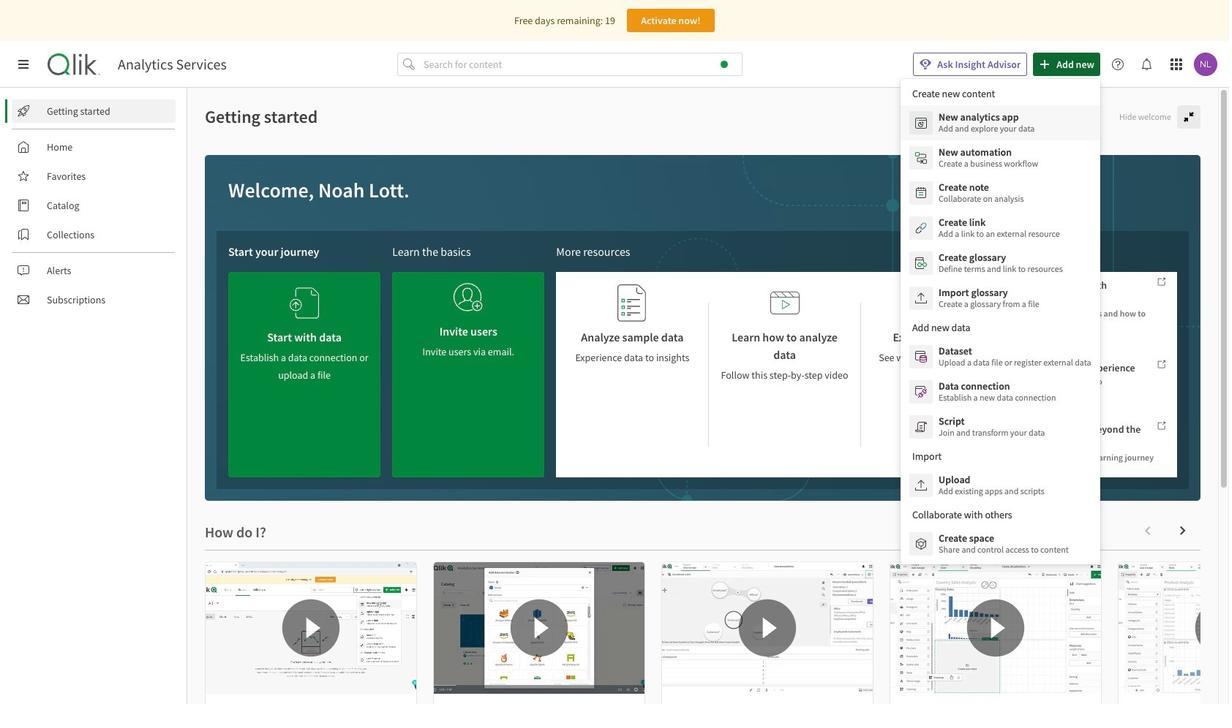 Task type: locate. For each thing, give the bounding box(es) containing it.
invite users image
[[454, 278, 483, 317]]

how do i load data into an app? image
[[434, 563, 645, 695]]

menu item
[[901, 105, 1101, 141], [901, 141, 1101, 176], [901, 176, 1101, 211], [901, 211, 1101, 246], [901, 246, 1101, 281], [901, 281, 1101, 316], [901, 340, 1101, 375], [901, 375, 1101, 410], [901, 410, 1101, 445], [901, 468, 1101, 504], [901, 527, 1101, 562]]

how do i create a visualization? image
[[891, 563, 1102, 695]]

4 menu item from the top
[[901, 211, 1101, 246]]

how do i use the chart suggestions toggle? image
[[1119, 563, 1230, 695]]

1 menu item from the top
[[901, 105, 1101, 141]]

close sidebar menu image
[[18, 59, 29, 70]]

how do i define data associations? image
[[662, 563, 873, 695]]

5 menu item from the top
[[901, 246, 1101, 281]]

menu
[[901, 79, 1101, 565]]

main content
[[187, 88, 1230, 705]]

home badge image
[[721, 61, 728, 68]]



Task type: describe. For each thing, give the bounding box(es) containing it.
9 menu item from the top
[[901, 410, 1101, 445]]

3 menu item from the top
[[901, 176, 1101, 211]]

analytics services element
[[118, 56, 227, 73]]

6 menu item from the top
[[901, 281, 1101, 316]]

learn how to analyze data image
[[770, 284, 800, 323]]

8 menu item from the top
[[901, 375, 1101, 410]]

navigation pane element
[[0, 94, 187, 318]]

2 menu item from the top
[[901, 141, 1101, 176]]

how do i create an app? image
[[206, 563, 416, 695]]

explore the demo image
[[923, 284, 952, 323]]

11 menu item from the top
[[901, 527, 1101, 562]]

analyze sample data image
[[618, 284, 647, 323]]

hide welcome image
[[1184, 111, 1195, 123]]

10 menu item from the top
[[901, 468, 1101, 504]]

7 menu item from the top
[[901, 340, 1101, 375]]



Task type: vqa. For each thing, say whether or not it's contained in the screenshot.
7th menu item from the bottom
yes



